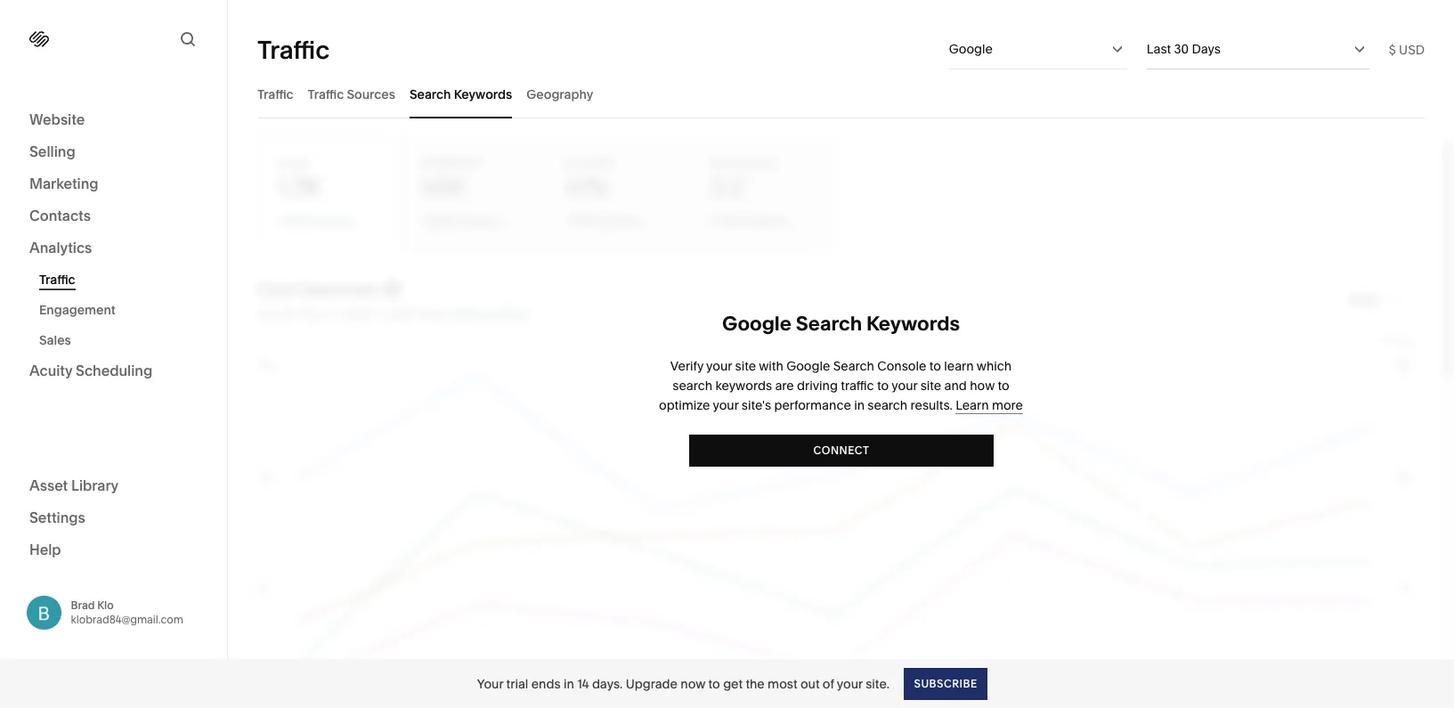 Task type: locate. For each thing, give the bounding box(es) containing it.
in down traffic
[[854, 397, 865, 413]]

1 horizontal spatial keywords
[[867, 311, 960, 335]]

1 vertical spatial search
[[796, 311, 862, 335]]

in
[[854, 397, 865, 413], [564, 676, 574, 692]]

0 vertical spatial search
[[673, 377, 713, 393]]

0 vertical spatial site
[[735, 358, 756, 374]]

0 vertical spatial keywords
[[454, 86, 513, 102]]

connect button
[[689, 434, 994, 466]]

most
[[768, 676, 798, 692]]

traffic
[[257, 34, 330, 65], [257, 86, 294, 102], [308, 86, 344, 102], [39, 272, 75, 288]]

search up traffic
[[834, 358, 875, 374]]

to
[[930, 358, 942, 374], [877, 377, 889, 393], [998, 377, 1010, 393], [709, 676, 721, 692]]

settings
[[29, 508, 85, 526]]

1 vertical spatial search
[[868, 397, 908, 413]]

search keywords
[[410, 86, 513, 102]]

google for google search keywords
[[722, 311, 792, 335]]

keywords left geography button
[[454, 86, 513, 102]]

2 vertical spatial search
[[834, 358, 875, 374]]

contacts
[[29, 207, 91, 224]]

settings link
[[29, 507, 198, 529]]

which
[[977, 358, 1012, 374]]

keywords
[[454, 86, 513, 102], [867, 311, 960, 335]]

traffic
[[841, 377, 874, 393]]

your down keywords
[[713, 397, 739, 413]]

google
[[949, 41, 993, 57], [722, 311, 792, 335], [787, 358, 831, 374]]

geography
[[527, 86, 594, 102]]

2 vertical spatial google
[[787, 358, 831, 374]]

traffic up traffic button
[[257, 34, 330, 65]]

0 horizontal spatial site
[[735, 358, 756, 374]]

keywords
[[716, 377, 772, 393]]

subscribe button
[[904, 668, 987, 700]]

google inside verify your site with google search console to learn which search keywords are driving traffic to your site and how to optimize your site's performance in search results.
[[787, 358, 831, 374]]

traffic inside button
[[308, 86, 344, 102]]

search right sources
[[410, 86, 451, 102]]

0 vertical spatial search
[[410, 86, 451, 102]]

optimize
[[659, 397, 710, 413]]

search down traffic
[[868, 397, 908, 413]]

marketing
[[29, 175, 99, 192]]

0 vertical spatial google
[[949, 41, 993, 57]]

search
[[673, 377, 713, 393], [868, 397, 908, 413]]

asset library
[[29, 476, 119, 494]]

your
[[707, 358, 732, 374], [892, 377, 918, 393], [713, 397, 739, 413], [837, 676, 863, 692]]

site's
[[742, 397, 772, 413]]

0 horizontal spatial keywords
[[454, 86, 513, 102]]

30
[[1175, 41, 1189, 57]]

search down verify
[[673, 377, 713, 393]]

1 vertical spatial in
[[564, 676, 574, 692]]

1 horizontal spatial site
[[921, 377, 942, 393]]

subscribe
[[914, 677, 977, 690]]

klobrad84@gmail.com
[[71, 613, 183, 626]]

site up results.
[[921, 377, 942, 393]]

google inside field
[[949, 41, 993, 57]]

search up verify your site with google search console to learn which search keywords are driving traffic to your site and how to optimize your site's performance in search results.
[[796, 311, 862, 335]]

analytics
[[29, 239, 92, 257]]

console
[[878, 358, 927, 374]]

tab list
[[257, 69, 1425, 118]]

acuity scheduling
[[29, 362, 153, 380]]

in left 14
[[564, 676, 574, 692]]

1 horizontal spatial in
[[854, 397, 865, 413]]

library
[[71, 476, 119, 494]]

site
[[735, 358, 756, 374], [921, 377, 942, 393]]

traffic button
[[257, 69, 294, 118]]

in inside verify your site with google search console to learn which search keywords are driving traffic to your site and how to optimize your site's performance in search results.
[[854, 397, 865, 413]]

traffic left sources
[[308, 86, 344, 102]]

brad
[[71, 598, 95, 612]]

keywords up console
[[867, 311, 960, 335]]

1 vertical spatial keywords
[[867, 311, 960, 335]]

search inside verify your site with google search console to learn which search keywords are driving traffic to your site and how to optimize your site's performance in search results.
[[834, 358, 875, 374]]

scheduling
[[76, 362, 153, 380]]

site up keywords
[[735, 358, 756, 374]]

your
[[477, 676, 504, 692]]

trial
[[507, 676, 529, 692]]

geography button
[[527, 69, 594, 118]]

connect
[[813, 443, 869, 457]]

traffic sources button
[[308, 69, 395, 118]]

search
[[410, 86, 451, 102], [796, 311, 862, 335], [834, 358, 875, 374]]

get
[[723, 676, 743, 692]]

1 horizontal spatial search
[[868, 397, 908, 413]]

out
[[801, 676, 820, 692]]

are
[[775, 377, 794, 393]]

usd
[[1400, 41, 1425, 57]]

website
[[29, 110, 85, 128]]

acuity
[[29, 362, 72, 380]]

0 vertical spatial in
[[854, 397, 865, 413]]

learn more link
[[956, 397, 1024, 414]]

1 vertical spatial google
[[722, 311, 792, 335]]

sources
[[347, 86, 395, 102]]

more
[[992, 397, 1024, 413]]

$ usd
[[1389, 41, 1425, 57]]



Task type: describe. For each thing, give the bounding box(es) containing it.
google for google
[[949, 41, 993, 57]]

brad klo klobrad84@gmail.com
[[71, 598, 183, 626]]

last 30 days button
[[1147, 29, 1370, 69]]

how
[[970, 377, 995, 393]]

traffic down analytics
[[39, 272, 75, 288]]

driving
[[797, 377, 838, 393]]

keywords inside button
[[454, 86, 513, 102]]

0 horizontal spatial search
[[673, 377, 713, 393]]

1 vertical spatial site
[[921, 377, 942, 393]]

days.
[[592, 676, 623, 692]]

selling
[[29, 143, 75, 160]]

performance
[[774, 397, 851, 413]]

0 horizontal spatial in
[[564, 676, 574, 692]]

help link
[[29, 539, 61, 559]]

last
[[1147, 41, 1172, 57]]

Google field
[[949, 29, 1128, 69]]

learn
[[945, 358, 974, 374]]

learn
[[956, 397, 989, 413]]

marketing link
[[29, 174, 198, 195]]

engagement
[[39, 302, 116, 318]]

of
[[823, 676, 834, 692]]

site.
[[866, 676, 890, 692]]

traffic sources
[[308, 86, 395, 102]]

your down console
[[892, 377, 918, 393]]

learn more
[[956, 397, 1024, 413]]

klo
[[97, 598, 114, 612]]

sales link
[[39, 325, 208, 355]]

your up keywords
[[707, 358, 732, 374]]

verify
[[671, 358, 704, 374]]

upgrade
[[626, 676, 678, 692]]

to up the more
[[998, 377, 1010, 393]]

search inside button
[[410, 86, 451, 102]]

your trial ends in 14 days. upgrade now to get the most out of your site.
[[477, 676, 890, 692]]

google search keywords
[[722, 311, 960, 335]]

engagement link
[[39, 295, 208, 325]]

now
[[681, 676, 706, 692]]

to left "learn"
[[930, 358, 942, 374]]

last 30 days
[[1147, 41, 1221, 57]]

to right traffic
[[877, 377, 889, 393]]

help
[[29, 540, 61, 558]]

your right of on the bottom
[[837, 676, 863, 692]]

days
[[1192, 41, 1221, 57]]

sales
[[39, 332, 71, 348]]

ends
[[532, 676, 561, 692]]

website link
[[29, 110, 198, 131]]

$
[[1389, 41, 1397, 57]]

contacts link
[[29, 206, 198, 227]]

with
[[759, 358, 784, 374]]

traffic link
[[39, 265, 208, 295]]

acuity scheduling link
[[29, 361, 198, 382]]

tab list containing traffic
[[257, 69, 1425, 118]]

verify your site with google search console to learn which search keywords are driving traffic to your site and how to optimize your site's performance in search results.
[[659, 358, 1012, 413]]

14
[[577, 676, 589, 692]]

traffic left traffic sources button
[[257, 86, 294, 102]]

analytics link
[[29, 238, 198, 259]]

selling link
[[29, 142, 198, 163]]

and
[[945, 377, 967, 393]]

the
[[746, 676, 765, 692]]

results.
[[911, 397, 953, 413]]

to left get
[[709, 676, 721, 692]]

asset library link
[[29, 475, 198, 497]]

asset
[[29, 476, 68, 494]]

search keywords button
[[410, 69, 513, 118]]



Task type: vqa. For each thing, say whether or not it's contained in the screenshot.
the topmost In
yes



